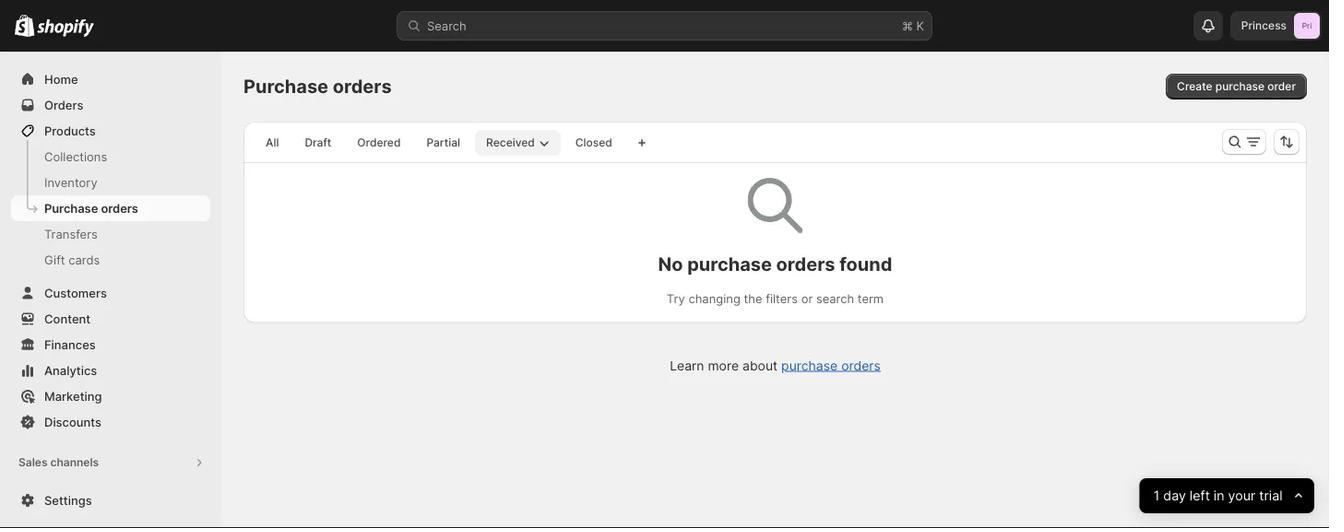 Task type: vqa. For each thing, say whether or not it's contained in the screenshot.
PRINCESS
yes



Task type: locate. For each thing, give the bounding box(es) containing it.
2 horizontal spatial purchase
[[1216, 80, 1265, 93]]

content
[[44, 312, 91, 326]]

channels
[[50, 456, 99, 470]]

orders
[[333, 75, 392, 98], [101, 201, 138, 215], [777, 253, 836, 275], [842, 358, 881, 374]]

purchase right about
[[782, 358, 838, 374]]

try
[[667, 292, 685, 306]]

tab list
[[251, 129, 627, 156]]

the
[[744, 292, 763, 306]]

orders link
[[11, 92, 210, 118]]

purchase
[[244, 75, 329, 98], [44, 201, 98, 215]]

purchase up "transfers"
[[44, 201, 98, 215]]

orders down term
[[842, 358, 881, 374]]

tab list containing all
[[251, 129, 627, 156]]

0 vertical spatial purchase orders
[[244, 75, 392, 98]]

gift
[[44, 253, 65, 267]]

1 horizontal spatial purchase
[[244, 75, 329, 98]]

0 horizontal spatial purchase
[[688, 253, 772, 275]]

⌘
[[902, 18, 913, 33]]

no
[[658, 253, 683, 275]]

purchase orders link
[[11, 196, 210, 221]]

settings link
[[11, 488, 210, 514]]

customers
[[44, 286, 107, 300]]

2 vertical spatial purchase
[[782, 358, 838, 374]]

filters
[[766, 292, 798, 306]]

order
[[1268, 80, 1297, 93]]

left
[[1190, 489, 1211, 504]]

learn more about purchase orders
[[670, 358, 881, 374]]

1 vertical spatial purchase
[[44, 201, 98, 215]]

purchase orders
[[244, 75, 392, 98], [44, 201, 138, 215]]

transfers
[[44, 227, 98, 241]]

day
[[1164, 489, 1187, 504]]

all
[[266, 136, 279, 149]]

sales channels
[[18, 456, 99, 470]]

0 horizontal spatial shopify image
[[15, 14, 34, 37]]

orders up or on the bottom of page
[[777, 253, 836, 275]]

purchase for no
[[688, 253, 772, 275]]

gift cards link
[[11, 247, 210, 273]]

purchase left 'order'
[[1216, 80, 1265, 93]]

1 vertical spatial purchase
[[688, 253, 772, 275]]

purchase up "all"
[[244, 75, 329, 98]]

1 day left in your trial button
[[1140, 479, 1315, 514]]

content link
[[11, 306, 210, 332]]

purchase
[[1216, 80, 1265, 93], [688, 253, 772, 275], [782, 358, 838, 374]]

marketing link
[[11, 384, 210, 410]]

draft link
[[294, 130, 343, 156]]

empty search results image
[[748, 178, 803, 233]]

0 vertical spatial purchase
[[1216, 80, 1265, 93]]

purchase orders up draft
[[244, 75, 392, 98]]

more
[[708, 358, 739, 374]]

0 horizontal spatial purchase orders
[[44, 201, 138, 215]]

no purchase orders found
[[658, 253, 893, 275]]

analytics link
[[11, 358, 210, 384]]

0 horizontal spatial purchase
[[44, 201, 98, 215]]

1 day left in your trial
[[1154, 489, 1283, 504]]

sales channels button
[[11, 450, 210, 476]]

ordered link
[[346, 130, 412, 156]]

all link
[[255, 130, 290, 156]]

closed
[[576, 136, 613, 149]]

analytics
[[44, 364, 97, 378]]

shopify image
[[15, 14, 34, 37], [37, 19, 94, 37]]

1 vertical spatial purchase orders
[[44, 201, 138, 215]]

create
[[1178, 80, 1213, 93]]

partial link
[[416, 130, 472, 156]]

princess
[[1242, 19, 1287, 32]]

orders down inventory link
[[101, 201, 138, 215]]

gift cards
[[44, 253, 100, 267]]

discounts link
[[11, 410, 210, 436]]

purchase for create
[[1216, 80, 1265, 93]]

discounts
[[44, 415, 101, 430]]

purchase up changing
[[688, 253, 772, 275]]

purchase orders down inventory link
[[44, 201, 138, 215]]

inventory link
[[11, 170, 210, 196]]

inventory
[[44, 175, 97, 190]]

1 horizontal spatial purchase
[[782, 358, 838, 374]]



Task type: describe. For each thing, give the bounding box(es) containing it.
draft
[[305, 136, 332, 149]]

home
[[44, 72, 78, 86]]

products
[[44, 124, 96, 138]]

collections link
[[11, 144, 210, 170]]

marketing
[[44, 389, 102, 404]]

create purchase order
[[1178, 80, 1297, 93]]

changing
[[689, 292, 741, 306]]

products link
[[11, 118, 210, 144]]

found
[[840, 253, 893, 275]]

purchase orders link
[[782, 358, 881, 374]]

0 vertical spatial purchase
[[244, 75, 329, 98]]

about
[[743, 358, 778, 374]]

settings
[[44, 494, 92, 508]]

1 horizontal spatial purchase orders
[[244, 75, 392, 98]]

try changing the filters or search term
[[667, 292, 884, 306]]

finances
[[44, 338, 96, 352]]

1
[[1154, 489, 1160, 504]]

finances link
[[11, 332, 210, 358]]

orders
[[44, 98, 83, 112]]

ordered
[[357, 136, 401, 149]]

orders up ordered
[[333, 75, 392, 98]]

search
[[817, 292, 855, 306]]

received
[[486, 136, 535, 149]]

in
[[1214, 489, 1225, 504]]

search
[[427, 18, 467, 33]]

princess image
[[1295, 13, 1321, 39]]

term
[[858, 292, 884, 306]]

⌘ k
[[902, 18, 925, 33]]

learn
[[670, 358, 705, 374]]

collections
[[44, 149, 107, 164]]

1 horizontal spatial shopify image
[[37, 19, 94, 37]]

partial
[[427, 136, 461, 149]]

home link
[[11, 66, 210, 92]]

closed link
[[565, 130, 624, 156]]

your
[[1229, 489, 1256, 504]]

transfers link
[[11, 221, 210, 247]]

trial
[[1260, 489, 1283, 504]]

cards
[[69, 253, 100, 267]]

customers link
[[11, 281, 210, 306]]

sales
[[18, 456, 48, 470]]

create purchase order link
[[1166, 74, 1308, 100]]

k
[[917, 18, 925, 33]]

or
[[802, 292, 813, 306]]

received button
[[475, 130, 561, 156]]



